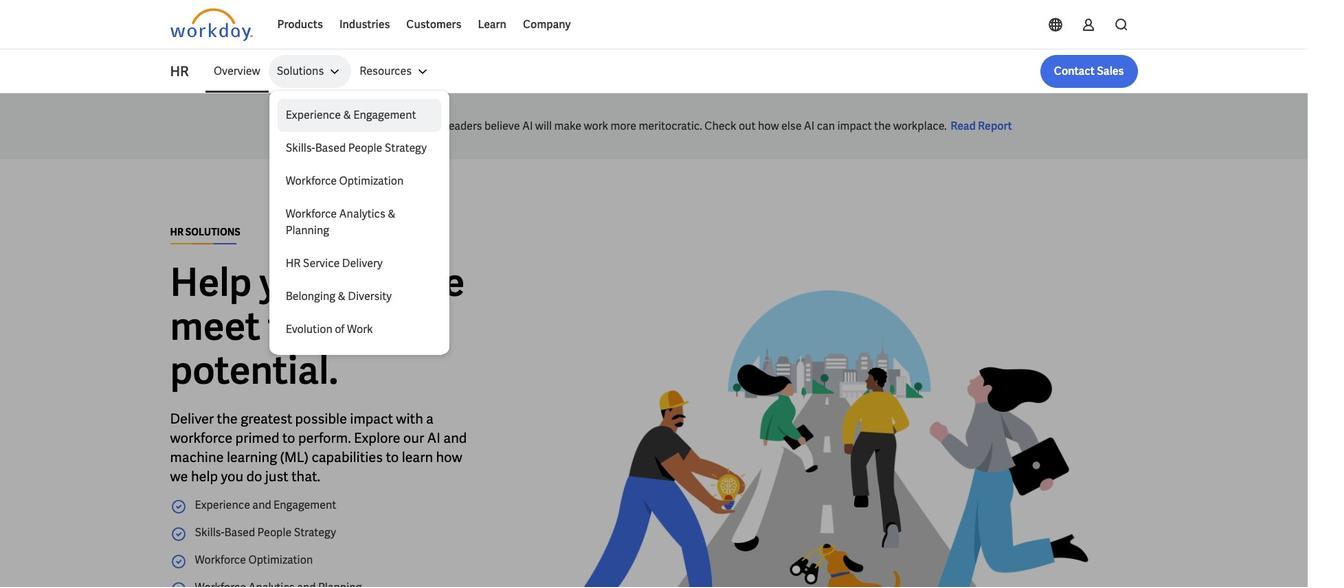 Task type: vqa. For each thing, say whether or not it's contained in the screenshot.
"and" within the We collaborate with policymakers, customers, and industry partners to advance trust in technology.
no



Task type: locate. For each thing, give the bounding box(es) containing it.
&
[[343, 108, 351, 122], [388, 207, 396, 221], [338, 289, 346, 304]]

0 vertical spatial people
[[348, 141, 382, 155]]

of
[[416, 119, 426, 133], [335, 322, 345, 337]]

& up skills-based people strategy link on the left
[[343, 108, 351, 122]]

0 vertical spatial optimization
[[339, 174, 404, 188]]

resources button
[[352, 55, 439, 88]]

0 horizontal spatial to
[[282, 430, 295, 448]]

engagement down "that."
[[274, 498, 336, 513]]

solutions button
[[269, 55, 352, 88]]

hr for hr solutions
[[170, 226, 184, 239]]

how right learn
[[436, 449, 463, 467]]

a
[[426, 410, 434, 428]]

to up (ml)
[[282, 430, 295, 448]]

how inside deliver the greatest possible impact with a workforce primed to perform. explore our ai and machine learning (ml) capabilities to learn how we help you do just that.
[[436, 449, 463, 467]]

out
[[739, 119, 756, 133]]

optimization
[[339, 174, 404, 188], [249, 553, 313, 568]]

ai
[[522, 119, 533, 133], [804, 119, 815, 133], [427, 430, 441, 448]]

engagement inside experience & engagement link
[[354, 108, 416, 122]]

0 vertical spatial impact
[[838, 119, 872, 133]]

experience inside menu
[[286, 108, 341, 122]]

the
[[875, 119, 891, 133], [217, 410, 238, 428]]

menu containing overview
[[205, 55, 450, 355]]

2 vertical spatial &
[[338, 289, 346, 304]]

leaders
[[446, 119, 482, 133]]

0 vertical spatial experience
[[286, 108, 341, 122]]

skills-based people strategy inside menu
[[286, 141, 427, 155]]

impact right can
[[838, 119, 872, 133]]

believe
[[485, 119, 520, 133]]

0 vertical spatial strategy
[[385, 141, 427, 155]]

workforce optimization
[[286, 174, 404, 188], [195, 553, 313, 568]]

workforce for workforce optimization "link"
[[286, 174, 337, 188]]

with
[[396, 410, 423, 428]]

1 vertical spatial to
[[386, 449, 399, 467]]

1 horizontal spatial how
[[758, 119, 779, 133]]

1 horizontal spatial and
[[444, 430, 467, 448]]

impact up explore
[[350, 410, 393, 428]]

38%
[[393, 119, 414, 133]]

1 vertical spatial how
[[436, 449, 463, 467]]

analytics
[[339, 207, 386, 221]]

1 vertical spatial skills-
[[195, 526, 224, 540]]

0 horizontal spatial engagement
[[274, 498, 336, 513]]

0 horizontal spatial based
[[224, 526, 255, 540]]

based down experience & engagement
[[315, 141, 346, 155]]

and inside deliver the greatest possible impact with a workforce primed to perform. explore our ai and machine learning (ml) capabilities to learn how we help you do just that.
[[444, 430, 467, 448]]

menu containing experience & engagement
[[269, 90, 450, 355]]

experience for experience & engagement
[[286, 108, 341, 122]]

1 vertical spatial of
[[335, 322, 345, 337]]

1 horizontal spatial engagement
[[354, 108, 416, 122]]

based
[[315, 141, 346, 155], [224, 526, 255, 540]]

skills-based people strategy down experience & engagement link
[[286, 141, 427, 155]]

hr inside the hr link
[[170, 63, 189, 80]]

skills-based people strategy down experience and engagement
[[195, 526, 336, 540]]

skills- down experience & engagement
[[286, 141, 315, 155]]

how right out
[[758, 119, 779, 133]]

to down explore
[[386, 449, 399, 467]]

1 horizontal spatial people
[[348, 141, 382, 155]]

report
[[978, 119, 1013, 133]]

experience for experience and engagement
[[195, 498, 250, 513]]

of inside menu
[[335, 322, 345, 337]]

list
[[205, 55, 1138, 355]]

engagement
[[354, 108, 416, 122], [274, 498, 336, 513]]

hr solutions
[[170, 226, 240, 239]]

1 vertical spatial workforce
[[286, 207, 337, 221]]

0 vertical spatial workforce
[[286, 174, 337, 188]]

experience down you on the bottom of the page
[[195, 498, 250, 513]]

people down experience and engagement
[[257, 526, 292, 540]]

people inside menu
[[348, 141, 382, 155]]

people
[[348, 141, 382, 155], [257, 526, 292, 540]]

0 horizontal spatial how
[[436, 449, 463, 467]]

ai inside deliver the greatest possible impact with a workforce primed to perform. explore our ai and machine learning (ml) capabilities to learn how we help you do just that.
[[427, 430, 441, 448]]

0 horizontal spatial ai
[[427, 430, 441, 448]]

skills- inside menu
[[286, 141, 315, 155]]

0 vertical spatial of
[[416, 119, 426, 133]]

of left work
[[335, 322, 345, 337]]

workforce inside workforce analytics & planning
[[286, 207, 337, 221]]

evolution of work link
[[277, 313, 441, 346]]

meritocratic.
[[639, 119, 702, 133]]

and down do
[[253, 498, 271, 513]]

read report link
[[947, 118, 1017, 135]]

ai left can
[[804, 119, 815, 133]]

skills-
[[286, 141, 315, 155], [195, 526, 224, 540]]

strategy
[[385, 141, 427, 155], [294, 526, 336, 540]]

your
[[259, 258, 338, 308]]

workforce optimization inside workforce optimization "link"
[[286, 174, 404, 188]]

workforce optimization down experience and engagement
[[195, 553, 313, 568]]

industries button
[[331, 8, 398, 41]]

1 horizontal spatial to
[[386, 449, 399, 467]]

0 horizontal spatial and
[[253, 498, 271, 513]]

workforce inside "link"
[[286, 174, 337, 188]]

of right 38%
[[416, 119, 426, 133]]

contact
[[1054, 64, 1095, 78]]

1 vertical spatial workforce optimization
[[195, 553, 313, 568]]

workforce analytics & planning link
[[277, 198, 441, 247]]

1 horizontal spatial based
[[315, 141, 346, 155]]

skills- down help
[[195, 526, 224, 540]]

optimization down experience and engagement
[[249, 553, 313, 568]]

you
[[221, 468, 243, 486]]

1 horizontal spatial ai
[[522, 119, 533, 133]]

0 horizontal spatial impact
[[350, 410, 393, 428]]

strategy inside menu
[[385, 141, 427, 155]]

0 vertical spatial based
[[315, 141, 346, 155]]

read
[[951, 119, 976, 133]]

0 vertical spatial engagement
[[354, 108, 416, 122]]

the left workplace.
[[875, 119, 891, 133]]

experience down solutions popup button
[[286, 108, 341, 122]]

0 vertical spatial &
[[343, 108, 351, 122]]

can
[[817, 119, 835, 133]]

people down experience & engagement link
[[348, 141, 382, 155]]

1 horizontal spatial experience
[[286, 108, 341, 122]]

optimization up analytics
[[339, 174, 404, 188]]

strategy down 38%
[[385, 141, 427, 155]]

& inside 'link'
[[338, 289, 346, 304]]

help your people meet their full potential.
[[170, 258, 465, 396]]

explore
[[354, 430, 400, 448]]

hr down go to the homepage image
[[170, 63, 189, 80]]

1 horizontal spatial the
[[875, 119, 891, 133]]

1 horizontal spatial impact
[[838, 119, 872, 133]]

hr
[[170, 63, 189, 80], [429, 119, 444, 133], [170, 226, 184, 239], [286, 256, 301, 271]]

help
[[170, 258, 252, 308]]

& left diversity
[[338, 289, 346, 304]]

0 horizontal spatial strategy
[[294, 526, 336, 540]]

diversity
[[348, 289, 392, 304]]

skills-based people strategy
[[286, 141, 427, 155], [195, 526, 336, 540]]

to
[[282, 430, 295, 448], [386, 449, 399, 467]]

workforce analytics & planning
[[286, 207, 396, 238]]

experience & engagement link
[[277, 99, 441, 132]]

hr left the service
[[286, 256, 301, 271]]

0 horizontal spatial the
[[217, 410, 238, 428]]

1 vertical spatial and
[[253, 498, 271, 513]]

the up workforce
[[217, 410, 238, 428]]

0 vertical spatial workforce optimization
[[286, 174, 404, 188]]

belonging
[[286, 289, 336, 304]]

1 vertical spatial experience
[[195, 498, 250, 513]]

workforce
[[286, 174, 337, 188], [286, 207, 337, 221], [195, 553, 246, 568]]

1 horizontal spatial strategy
[[385, 141, 427, 155]]

and
[[444, 430, 467, 448], [253, 498, 271, 513]]

hr service delivery
[[286, 256, 383, 271]]

workforce for workforce analytics & planning link
[[286, 207, 337, 221]]

based down experience and engagement
[[224, 526, 255, 540]]

& inside workforce analytics & planning
[[388, 207, 396, 221]]

ai left will
[[522, 119, 533, 133]]

and right our
[[444, 430, 467, 448]]

workforce
[[170, 430, 233, 448]]

workforce optimization down skills-based people strategy link on the left
[[286, 174, 404, 188]]

hr left solutions
[[170, 226, 184, 239]]

0 horizontal spatial experience
[[195, 498, 250, 513]]

delivery
[[342, 256, 383, 271]]

1 vertical spatial the
[[217, 410, 238, 428]]

people walking towards city image
[[500, 256, 1138, 588]]

hr left "leaders"
[[429, 119, 444, 133]]

1 vertical spatial engagement
[[274, 498, 336, 513]]

menu
[[205, 55, 450, 355], [269, 90, 450, 355]]

1 horizontal spatial optimization
[[339, 174, 404, 188]]

how
[[758, 119, 779, 133], [436, 449, 463, 467]]

1 vertical spatial &
[[388, 207, 396, 221]]

help
[[191, 468, 218, 486]]

0 horizontal spatial optimization
[[249, 553, 313, 568]]

experience & engagement
[[286, 108, 416, 122]]

hr inside hr service delivery link
[[286, 256, 301, 271]]

strategy down experience and engagement
[[294, 526, 336, 540]]

experience
[[286, 108, 341, 122], [195, 498, 250, 513]]

0 vertical spatial skills-based people strategy
[[286, 141, 427, 155]]

0 vertical spatial and
[[444, 430, 467, 448]]

& right analytics
[[388, 207, 396, 221]]

2 vertical spatial workforce
[[195, 553, 246, 568]]

0 horizontal spatial people
[[257, 526, 292, 540]]

1 vertical spatial impact
[[350, 410, 393, 428]]

1 horizontal spatial skills-
[[286, 141, 315, 155]]

their
[[268, 302, 351, 352]]

deliver
[[170, 410, 214, 428]]

industries
[[340, 17, 390, 32]]

0 vertical spatial skills-
[[286, 141, 315, 155]]

0 horizontal spatial of
[[335, 322, 345, 337]]

ai down a at the bottom left of the page
[[427, 430, 441, 448]]

engagement up skills-based people strategy link on the left
[[354, 108, 416, 122]]

1 horizontal spatial of
[[416, 119, 426, 133]]



Task type: describe. For each thing, give the bounding box(es) containing it.
overview
[[214, 64, 260, 78]]

0 vertical spatial how
[[758, 119, 779, 133]]

(ml)
[[280, 449, 309, 467]]

more
[[611, 119, 637, 133]]

learn
[[402, 449, 433, 467]]

else
[[782, 119, 802, 133]]

sales
[[1097, 64, 1124, 78]]

greatest
[[241, 410, 292, 428]]

contact sales
[[1054, 64, 1124, 78]]

the inside deliver the greatest possible impact with a workforce primed to perform. explore our ai and machine learning (ml) capabilities to learn how we help you do just that.
[[217, 410, 238, 428]]

hr for hr service delivery
[[286, 256, 301, 271]]

meet
[[170, 302, 260, 352]]

perform.
[[298, 430, 351, 448]]

hr for hr
[[170, 63, 189, 80]]

service
[[303, 256, 340, 271]]

products button
[[269, 8, 331, 41]]

an illustration of two people looking at a graph image
[[279, 93, 382, 159]]

skills-based people strategy link
[[277, 132, 441, 165]]

engagement for experience and engagement
[[274, 498, 336, 513]]

contact sales link
[[1041, 55, 1138, 88]]

hr link
[[170, 62, 205, 81]]

machine
[[170, 449, 224, 467]]

workforce optimization link
[[277, 165, 441, 198]]

learn
[[478, 17, 507, 32]]

0 horizontal spatial skills-
[[195, 526, 224, 540]]

planning
[[286, 223, 329, 238]]

learning
[[227, 449, 277, 467]]

that.
[[291, 468, 320, 486]]

experience and engagement
[[195, 498, 336, 513]]

of for 38%
[[416, 119, 426, 133]]

work
[[347, 322, 373, 337]]

evolution of work
[[286, 322, 373, 337]]

customers button
[[398, 8, 470, 41]]

1 vertical spatial skills-based people strategy
[[195, 526, 336, 540]]

1 vertical spatial strategy
[[294, 526, 336, 540]]

possible
[[295, 410, 347, 428]]

2 horizontal spatial ai
[[804, 119, 815, 133]]

evolution
[[286, 322, 333, 337]]

& for engagement
[[343, 108, 351, 122]]

optimization inside "link"
[[339, 174, 404, 188]]

check
[[705, 119, 737, 133]]

based inside menu
[[315, 141, 346, 155]]

workplace.
[[894, 119, 947, 133]]

38% of hr leaders believe ai will make work more meritocratic. check out how else ai can impact the workplace. read report
[[393, 119, 1013, 133]]

deliver the greatest possible impact with a workforce primed to perform. explore our ai and machine learning (ml) capabilities to learn how we help you do just that.
[[170, 410, 467, 486]]

work
[[584, 119, 608, 133]]

hr service delivery link
[[277, 247, 441, 280]]

0 vertical spatial to
[[282, 430, 295, 448]]

1 vertical spatial based
[[224, 526, 255, 540]]

just
[[265, 468, 288, 486]]

belonging & diversity
[[286, 289, 392, 304]]

do
[[246, 468, 262, 486]]

full
[[359, 302, 413, 352]]

will
[[535, 119, 552, 133]]

we
[[170, 468, 188, 486]]

make
[[554, 119, 582, 133]]

learn button
[[470, 8, 515, 41]]

resources
[[360, 64, 412, 78]]

engagement for experience & engagement
[[354, 108, 416, 122]]

0 vertical spatial the
[[875, 119, 891, 133]]

company button
[[515, 8, 579, 41]]

overview link
[[205, 55, 269, 88]]

1 vertical spatial people
[[257, 526, 292, 540]]

customers
[[407, 17, 462, 32]]

1 vertical spatial optimization
[[249, 553, 313, 568]]

of for evolution
[[335, 322, 345, 337]]

capabilities
[[312, 449, 383, 467]]

list containing overview
[[205, 55, 1138, 355]]

products
[[277, 17, 323, 32]]

impact inside deliver the greatest possible impact with a workforce primed to perform. explore our ai and machine learning (ml) capabilities to learn how we help you do just that.
[[350, 410, 393, 428]]

go to the homepage image
[[170, 8, 253, 41]]

people
[[345, 258, 465, 308]]

potential.
[[170, 346, 338, 396]]

belonging & diversity link
[[277, 280, 441, 313]]

solutions
[[186, 226, 240, 239]]

primed
[[236, 430, 279, 448]]

solutions
[[277, 64, 324, 78]]

& for diversity
[[338, 289, 346, 304]]

company
[[523, 17, 571, 32]]

our
[[403, 430, 424, 448]]



